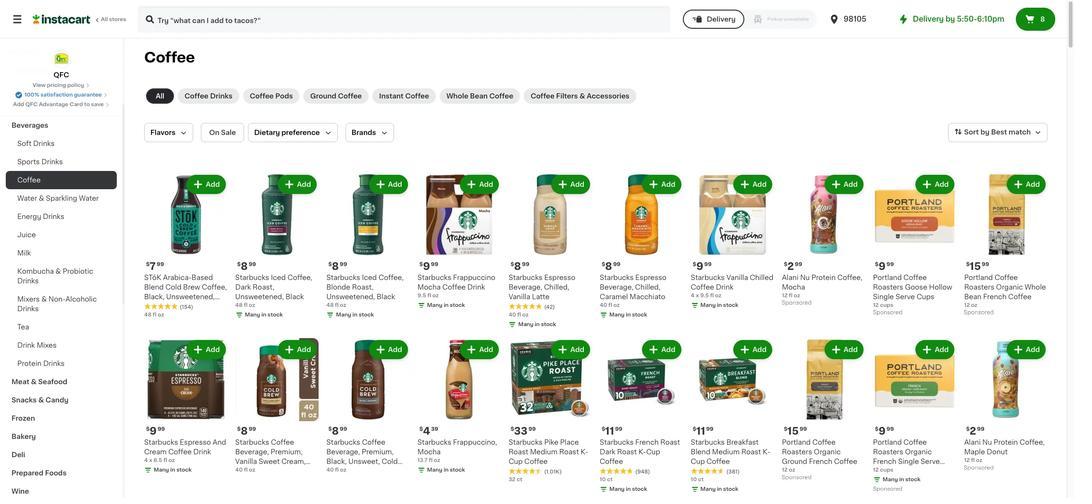 Task type: vqa. For each thing, say whether or not it's contained in the screenshot.
Starbucks Iced Coffee, Dark Roast, Unsweetened, Black Stock
yes



Task type: locate. For each thing, give the bounding box(es) containing it.
2 for alani nu protein coffee, mocha
[[788, 261, 794, 271]]

many in stock down '12 cups'
[[883, 477, 921, 483]]

oz inside starbucks iced coffee, dark roast, unsweetened, black 48 fl oz
[[249, 303, 255, 308]]

beverage,
[[600, 284, 634, 291], [509, 284, 542, 291], [235, 449, 269, 456], [326, 449, 360, 456]]

0 horizontal spatial bean
[[470, 93, 488, 99]]

many for starbucks frappuccino mocha coffee drink
[[427, 303, 442, 308]]

black, left unsweet,
[[326, 459, 347, 465]]

many for starbucks espresso beverage, chilled, caramel macchiato
[[609, 312, 625, 318]]

$ up alani nu protein coffee, mocha 12 fl oz
[[784, 262, 788, 267]]

starbucks for starbucks frappuccino, mocha 13.7 fl oz
[[418, 439, 452, 446]]

blonde
[[326, 284, 350, 291]]

1 vertical spatial 4
[[423, 426, 430, 437]]

$ 11 99 up "starbucks french roast dark roast k-cup coffee"
[[602, 426, 623, 437]]

portland inside portland coffee roasters goose hollow single serve cups 12 cups
[[873, 274, 902, 281]]

unsweetened, inside stōk arabica-based blend cold brew coffee, black, unsweetened, medium roast
[[166, 293, 215, 300]]

kombucha & probiotic drinks
[[17, 268, 93, 285]]

drinks inside energy drinks link
[[43, 213, 64, 220]]

portland
[[873, 274, 902, 281], [964, 274, 993, 281], [873, 439, 902, 446], [782, 439, 811, 446]]

in for starbucks vanilla chilled coffee drink
[[717, 303, 722, 308]]

cup for blend
[[691, 459, 705, 465]]

nu
[[800, 274, 810, 281], [983, 439, 992, 446]]

many down 13.7
[[427, 468, 442, 473]]

stock down (42)
[[541, 322, 556, 327]]

1 horizontal spatial ct
[[607, 477, 613, 483]]

policy
[[67, 83, 84, 88]]

1 horizontal spatial blend
[[691, 449, 711, 456]]

espresso inside starbucks espresso and cream coffee drink 4 x 6.5 fl oz
[[180, 439, 211, 446]]

$ up cream
[[146, 427, 150, 432]]

ct for starbucks breakfast blend medium roast k- cup coffee
[[698, 477, 704, 483]]

0 horizontal spatial organic
[[814, 449, 841, 456]]

iced inside starbucks iced coffee, dark roast, unsweetened, black 48 fl oz
[[271, 274, 286, 281]]

$ up starbucks breakfast blend medium roast k- cup coffee
[[693, 427, 696, 432]]

cups inside portland coffee roasters organic french single serve cups
[[873, 468, 891, 475]]

roast inside starbucks breakfast blend medium roast k- cup coffee
[[742, 449, 761, 456]]

2 premium, from the left
[[362, 449, 394, 456]]

0 vertical spatial single
[[873, 293, 894, 300]]

$ 11 99 for starbucks french roast dark roast k-cup coffee
[[602, 426, 623, 437]]

oz inside alani nu protein coffee, maple donut 12 fl oz
[[976, 458, 983, 463]]

1 horizontal spatial brew
[[253, 468, 270, 475]]

cups for hollow
[[917, 293, 935, 300]]

0 horizontal spatial brew
[[183, 284, 200, 291]]

many in stock for starbucks frappuccino mocha coffee drink
[[427, 303, 465, 308]]

$ for starbucks breakfast blend medium roast k- cup coffee
[[693, 427, 696, 432]]

1 roast, from the left
[[253, 284, 274, 291]]

$ up "starbucks espresso beverage, chilled, vanilla latte"
[[511, 262, 514, 267]]

mocha inside starbucks frappuccino, mocha 13.7 fl oz
[[418, 449, 441, 456]]

1 vertical spatial bean
[[964, 294, 982, 300]]

0 vertical spatial ground
[[310, 93, 336, 99]]

organic for serve
[[905, 449, 932, 456]]

starbucks inside 'starbucks coffee beverage, premium, vanilla sweet cream, cold brew'
[[235, 439, 269, 446]]

stock down (948)
[[632, 487, 647, 492]]

espresso inside "starbucks espresso beverage, chilled, vanilla latte"
[[544, 274, 576, 281]]

roast, inside starbucks iced coffee, dark roast, unsweetened, black 48 fl oz
[[253, 284, 274, 291]]

1 horizontal spatial iced
[[362, 274, 377, 281]]

stock down starbucks frappuccino, mocha 13.7 fl oz
[[450, 468, 465, 473]]

1 water from the left
[[17, 195, 37, 202]]

1 horizontal spatial serve
[[921, 459, 940, 465]]

0 vertical spatial cups
[[880, 303, 894, 308]]

$ 15 99 for portland coffee roasters organic ground french coffee
[[784, 426, 807, 437]]

ct down starbucks breakfast blend medium roast k- cup coffee
[[698, 477, 704, 483]]

2 unsweetened, from the left
[[235, 293, 284, 300]]

0 horizontal spatial nu
[[800, 274, 810, 281]]

$ up 'starbucks coffee beverage, premium, vanilla sweet cream, cold brew' at the bottom of the page
[[237, 427, 241, 432]]

100%
[[25, 92, 39, 98]]

$ up maple
[[966, 427, 970, 432]]

0 vertical spatial by
[[946, 15, 955, 23]]

sponsored badge image down '12 cups'
[[873, 487, 902, 492]]

black, up 48 fl oz
[[144, 293, 165, 300]]

nu inside alani nu protein coffee, maple donut 12 fl oz
[[983, 439, 992, 446]]

2 iced from the left
[[362, 274, 377, 281]]

0 horizontal spatial whole
[[447, 93, 468, 99]]

0 vertical spatial 15
[[970, 261, 981, 271]]

2 black from the left
[[377, 294, 395, 300]]

product group
[[144, 173, 228, 319], [235, 173, 319, 321], [326, 173, 410, 321], [418, 173, 501, 311], [509, 173, 592, 331], [600, 173, 683, 321], [691, 173, 774, 311], [782, 173, 866, 308], [873, 173, 957, 318], [964, 173, 1048, 318], [144, 338, 228, 476], [235, 338, 319, 475], [326, 338, 410, 475], [418, 338, 501, 476], [509, 338, 592, 484], [600, 338, 683, 496], [691, 338, 774, 496], [782, 338, 866, 483], [873, 338, 957, 495], [964, 338, 1048, 474]]

alani for alani nu protein coffee, maple donut
[[964, 439, 981, 446]]

$ up portland coffee roasters organic ground french coffee 12 oz
[[784, 427, 788, 432]]

99 up portland coffee roasters goose hollow single serve cups 12 cups
[[887, 262, 894, 267]]

$ for portland coffee roasters organic ground french coffee
[[784, 427, 788, 432]]

2 horizontal spatial espresso
[[635, 274, 667, 281]]

2 water from the left
[[79, 195, 99, 202]]

1 vertical spatial 2
[[970, 426, 976, 437]]

99 up starbucks iced coffee, dark roast, unsweetened, black 48 fl oz
[[249, 262, 256, 267]]

starbucks for starbucks coffee beverage, premium, vanilla sweet cream, cold brew
[[235, 439, 269, 446]]

99 up cream
[[158, 427, 165, 432]]

starbucks inside starbucks breakfast blend medium roast k- cup coffee
[[691, 439, 725, 446]]

& for eggs
[[32, 104, 37, 111]]

drinks down kombucha
[[17, 278, 39, 285]]

beverage, inside 'starbucks coffee beverage, premium, vanilla sweet cream, cold brew'
[[235, 449, 269, 456]]

many in stock down starbucks iced coffee, blonde roast, unsweetened, black 48 fl oz
[[336, 312, 374, 318]]

(42)
[[544, 305, 555, 310]]

beverage, inside "starbucks espresso beverage, chilled, vanilla latte"
[[509, 284, 542, 291]]

alani
[[782, 274, 799, 281], [964, 439, 981, 446]]

many down blonde
[[336, 312, 351, 318]]

0 horizontal spatial cups
[[873, 468, 891, 475]]

portland for portland coffee roasters organic ground french coffee 12 oz
[[782, 439, 811, 446]]

sort
[[964, 129, 979, 136]]

2 horizontal spatial brew
[[326, 468, 343, 475]]

$ up "starbucks vanilla chilled coffee drink 4 x 9.5 fl oz"
[[693, 262, 696, 267]]

& inside "link"
[[38, 397, 44, 404]]

ct for starbucks french roast dark roast k-cup coffee
[[607, 477, 613, 483]]

black inside starbucks iced coffee, blonde roast, unsweetened, black 48 fl oz
[[377, 294, 395, 300]]

99 right 7
[[157, 262, 164, 267]]

2 horizontal spatial ct
[[698, 477, 704, 483]]

0 vertical spatial alani
[[782, 274, 799, 281]]

0 horizontal spatial $ 11 99
[[602, 426, 623, 437]]

1 horizontal spatial roast,
[[352, 284, 374, 291]]

2 roast, from the left
[[352, 284, 374, 291]]

many for starbucks vanilla chilled coffee drink
[[701, 303, 716, 308]]

beverage, for latte
[[509, 284, 542, 291]]

2 vertical spatial protein
[[994, 439, 1018, 446]]

starbucks for starbucks espresso and cream coffee drink 4 x 6.5 fl oz
[[144, 439, 178, 446]]

& for seafood
[[31, 379, 37, 385]]

3 unsweetened, from the left
[[326, 294, 375, 300]]

1 vertical spatial alani
[[964, 439, 981, 446]]

1 horizontal spatial unsweetened,
[[235, 293, 284, 300]]

coffee, inside starbucks iced coffee, blonde roast, unsweetened, black 48 fl oz
[[379, 274, 404, 281]]

drinks for soft drinks
[[33, 140, 55, 147]]

& inside mixers & non-alcoholic drinks
[[41, 296, 47, 303]]

1 horizontal spatial 10 ct
[[691, 477, 704, 483]]

0 horizontal spatial ground
[[310, 93, 336, 99]]

2 horizontal spatial cold
[[382, 459, 398, 465]]

1 11 from the left
[[605, 426, 614, 437]]

2 11 from the left
[[696, 426, 705, 437]]

1 horizontal spatial black,
[[326, 459, 347, 465]]

in for starbucks espresso and cream coffee drink
[[170, 468, 175, 473]]

starbucks inside "starbucks frappuccino mocha coffee drink 9.5 fl oz"
[[418, 274, 452, 281]]

2 10 from the left
[[691, 477, 697, 483]]

brands
[[352, 129, 376, 136]]

whole inside portland coffee roasters organic whole bean french coffee 12 oz
[[1025, 284, 1046, 291]]

$ 9 99 up portland coffee roasters goose hollow single serve cups 12 cups
[[875, 261, 894, 271]]

instant coffee
[[379, 93, 429, 99]]

0 horizontal spatial black
[[286, 293, 304, 300]]

10 ct down "starbucks french roast dark roast k-cup coffee"
[[600, 477, 613, 483]]

in for portland coffee roasters organic french single serve cups
[[899, 477, 904, 483]]

$ 9 99 up cream
[[146, 426, 165, 437]]

in down caramel
[[626, 312, 631, 318]]

stock down macchiato
[[632, 312, 647, 318]]

0 horizontal spatial alani
[[782, 274, 799, 281]]

$ inside $ 4 39
[[420, 427, 423, 432]]

0 horizontal spatial all
[[101, 17, 108, 22]]

99 for stōk arabica-based blend cold brew coffee, black, unsweetened, medium roast
[[157, 262, 164, 267]]

0 horizontal spatial 10
[[600, 477, 606, 483]]

water & sparkling water
[[17, 195, 99, 202]]

2 up alani nu protein coffee, mocha 12 fl oz
[[788, 261, 794, 271]]

99 for starbucks iced coffee, dark roast, unsweetened, black
[[249, 262, 256, 267]]

many down caramel
[[609, 312, 625, 318]]

2 for alani nu protein coffee, maple donut
[[970, 426, 976, 437]]

99 up maple
[[977, 427, 985, 432]]

premium, up 'cream,'
[[271, 449, 303, 456]]

1 horizontal spatial cup
[[646, 449, 660, 456]]

many in stock for portland coffee roasters organic french single serve cups
[[883, 477, 921, 483]]

sponsored badge image down alani nu protein coffee, mocha 12 fl oz
[[782, 300, 811, 306]]

alani inside alani nu protein coffee, mocha 12 fl oz
[[782, 274, 799, 281]]

$ left the 39
[[420, 427, 423, 432]]

snacks & candy link
[[6, 391, 117, 410]]

beverage, up sweet
[[235, 449, 269, 456]]

$ inside the "$ 7 99"
[[146, 262, 150, 267]]

0 vertical spatial qfc
[[53, 72, 69, 78]]

drinks down water & sparkling water at the left
[[43, 213, 64, 220]]

beverage, up caramel
[[600, 284, 634, 291]]

advantage
[[39, 102, 68, 107]]

99 up portland coffee roasters organic ground french coffee 12 oz
[[800, 427, 807, 432]]

bean inside whole bean coffee link
[[470, 93, 488, 99]]

15 for portland coffee roasters organic whole bean french coffee
[[970, 261, 981, 271]]

$ 11 99 for starbucks breakfast blend medium roast k- cup coffee
[[693, 426, 714, 437]]

0 horizontal spatial 40 fl oz
[[235, 468, 255, 473]]

1 premium, from the left
[[271, 449, 303, 456]]

2 horizontal spatial vanilla
[[727, 274, 748, 281]]

blend
[[144, 284, 164, 291], [691, 449, 711, 456]]

0 horizontal spatial delivery
[[707, 16, 736, 23]]

2 10 ct from the left
[[691, 477, 704, 483]]

premium, for cream,
[[271, 449, 303, 456]]

8 for starbucks iced coffee, blonde roast, unsweetened, black
[[332, 261, 339, 271]]

by
[[946, 15, 955, 23], [981, 129, 990, 136]]

meat & seafood link
[[6, 373, 117, 391]]

starbucks inside starbucks pike place roast medium roast k- cup coffee
[[509, 439, 543, 446]]

drinks up sports drinks
[[33, 140, 55, 147]]

$ 11 99 up starbucks breakfast blend medium roast k- cup coffee
[[693, 426, 714, 437]]

1 cups from the top
[[880, 303, 894, 308]]

fl inside starbucks frappuccino, mocha 13.7 fl oz
[[429, 458, 433, 463]]

starbucks for starbucks espresso beverage, chilled, vanilla latte
[[509, 274, 543, 281]]

1 horizontal spatial x
[[696, 293, 699, 298]]

2 vertical spatial vanilla
[[235, 459, 257, 465]]

product group containing 7
[[144, 173, 228, 319]]

1 unsweetened, from the left
[[166, 293, 215, 300]]

0 vertical spatial black,
[[144, 293, 165, 300]]

99 right 33
[[529, 427, 536, 432]]

cold inside stōk arabica-based blend cold brew coffee, black, unsweetened, medium roast
[[165, 284, 181, 291]]

0 vertical spatial 4
[[691, 293, 695, 298]]

starbucks inside starbucks iced coffee, blonde roast, unsweetened, black 48 fl oz
[[326, 274, 360, 281]]

None search field
[[137, 6, 670, 33]]

starbucks inside starbucks espresso and cream coffee drink 4 x 6.5 fl oz
[[144, 439, 178, 446]]

probiotic
[[63, 268, 93, 275]]

starbucks inside "starbucks vanilla chilled coffee drink 4 x 9.5 fl oz"
[[691, 274, 725, 281]]

Best match Sort by field
[[948, 123, 1048, 142]]

1 horizontal spatial cups
[[917, 293, 935, 300]]

& inside "link"
[[39, 195, 44, 202]]

portland for portland coffee roasters goose hollow single serve cups 12 cups
[[873, 274, 902, 281]]

$ up portland coffee roasters goose hollow single serve cups 12 cups
[[875, 262, 879, 267]]

1 horizontal spatial ground
[[782, 459, 807, 465]]

0 vertical spatial dark
[[235, 284, 251, 291]]

48 for starbucks iced coffee, blonde roast, unsweetened, black
[[326, 303, 334, 308]]

wine
[[12, 488, 29, 495]]

water & sparkling water link
[[6, 189, 117, 208]]

1 9.5 from the left
[[418, 293, 426, 298]]

1 black from the left
[[286, 293, 304, 300]]

4 inside "starbucks vanilla chilled coffee drink 4 x 9.5 fl oz"
[[691, 293, 695, 298]]

roast, for blonde
[[352, 284, 374, 291]]

protein drinks link
[[6, 355, 117, 373]]

many in stock for starbucks iced coffee, dark roast, unsweetened, black
[[245, 312, 283, 318]]

black,
[[144, 293, 165, 300], [326, 459, 347, 465]]

recipes link
[[6, 43, 117, 62]]

9 for starbucks frappuccino mocha coffee drink
[[423, 261, 430, 271]]

drink inside "starbucks vanilla chilled coffee drink 4 x 9.5 fl oz"
[[716, 284, 734, 291]]

$ for stōk arabica-based blend cold brew coffee, black, unsweetened, medium roast
[[146, 262, 150, 267]]

many in stock down "starbucks frappuccino mocha coffee drink 9.5 fl oz" on the left bottom of page
[[427, 303, 465, 308]]

★★★★★
[[144, 303, 178, 310], [144, 303, 178, 310], [509, 303, 542, 310], [509, 303, 542, 310], [600, 468, 634, 475], [600, 468, 634, 475], [691, 468, 725, 475], [691, 468, 725, 475], [509, 468, 542, 475], [509, 468, 542, 475]]

2 9.5 from the left
[[700, 293, 709, 298]]

roasters for portland coffee roasters organic whole bean french coffee 12 oz
[[964, 284, 995, 291]]

best match
[[991, 129, 1031, 136]]

99
[[157, 262, 164, 267], [249, 262, 256, 267], [431, 262, 438, 267], [613, 262, 621, 267], [704, 262, 712, 267], [887, 262, 894, 267], [340, 262, 347, 267], [522, 262, 529, 267], [795, 262, 802, 267], [982, 262, 989, 267], [158, 427, 165, 432], [249, 427, 256, 432], [615, 427, 623, 432], [706, 427, 714, 432], [887, 427, 894, 432], [340, 427, 347, 432], [529, 427, 536, 432], [800, 427, 807, 432], [977, 427, 985, 432]]

k- inside starbucks breakfast blend medium roast k- cup coffee
[[763, 449, 771, 456]]

$ for starbucks iced coffee, dark roast, unsweetened, black
[[237, 262, 241, 267]]

1 horizontal spatial medium
[[530, 449, 558, 456]]

beverage, for unsweet,
[[326, 449, 360, 456]]

1 horizontal spatial $ 11 99
[[693, 426, 714, 437]]

brands button
[[345, 123, 394, 142]]

$ 8 99 up "starbucks espresso beverage, chilled, vanilla latte"
[[511, 261, 529, 271]]

single for organic
[[898, 459, 919, 465]]

iced for dark
[[271, 274, 286, 281]]

beverage, inside the starbucks espresso beverage, chilled, caramel macchiato 40 fl oz
[[600, 284, 634, 291]]

chilled, for latte
[[544, 284, 569, 291]]

mocha for 9
[[418, 284, 441, 291]]

0 horizontal spatial cup
[[509, 459, 523, 465]]

99 up "starbucks vanilla chilled coffee drink 4 x 9.5 fl oz"
[[704, 262, 712, 267]]

roasters inside portland coffee roasters organic ground french coffee 12 oz
[[782, 449, 812, 456]]

0 horizontal spatial $ 2 99
[[784, 261, 802, 271]]

starbucks espresso beverage, chilled, vanilla latte
[[509, 274, 576, 300]]

add button
[[188, 176, 225, 193], [279, 176, 316, 193], [370, 176, 407, 193], [461, 176, 498, 193], [552, 176, 589, 193], [643, 176, 680, 193], [734, 176, 772, 193], [826, 176, 863, 193], [917, 176, 954, 193], [1008, 176, 1045, 193], [188, 341, 225, 358], [279, 341, 316, 358], [370, 341, 407, 358], [461, 341, 498, 358], [552, 341, 589, 358], [643, 341, 680, 358], [734, 341, 772, 358], [826, 341, 863, 358], [917, 341, 954, 358], [1008, 341, 1045, 358]]

qfc logo image
[[52, 50, 70, 68]]

4 left 6.5
[[144, 458, 148, 463]]

99 up 'starbucks coffee beverage, premium, vanilla sweet cream, cold brew' at the bottom of the page
[[249, 427, 256, 432]]

save
[[91, 102, 104, 107]]

1 k- from the left
[[639, 449, 646, 456]]

dark for roast
[[600, 449, 616, 456]]

starbucks frappuccino, mocha 13.7 fl oz
[[418, 439, 497, 463]]

on
[[209, 129, 219, 136]]

vanilla
[[727, 274, 748, 281], [509, 294, 530, 300], [235, 459, 257, 465]]

medium inside stōk arabica-based blend cold brew coffee, black, unsweetened, medium roast
[[144, 303, 172, 310]]

medium down 'breakfast'
[[712, 449, 740, 456]]

chilled, up latte
[[544, 284, 569, 291]]

40 fl oz for starbucks coffee beverage, premium, vanilla sweet cream, cold brew
[[235, 468, 255, 473]]

99 for alani nu protein coffee, maple donut
[[977, 427, 985, 432]]

all up flavors
[[156, 93, 164, 99]]

8 for starbucks iced coffee, dark roast, unsweetened, black
[[241, 261, 248, 271]]

alani inside alani nu protein coffee, maple donut 12 fl oz
[[964, 439, 981, 446]]

ground coffee
[[310, 93, 362, 99]]

1 vertical spatial $ 15 99
[[784, 426, 807, 437]]

0 vertical spatial $ 2 99
[[784, 261, 802, 271]]

many down "starbucks frappuccino mocha coffee drink 9.5 fl oz" on the left bottom of page
[[427, 303, 442, 308]]

portland coffee roasters goose hollow single serve cups 12 cups
[[873, 274, 952, 308]]

prepared foods
[[12, 470, 67, 477]]

0 horizontal spatial 9.5
[[418, 293, 426, 298]]

espresso left and
[[180, 439, 211, 446]]

99 up "starbucks frappuccino mocha coffee drink 9.5 fl oz" on the left bottom of page
[[431, 262, 438, 267]]

2 ct from the left
[[698, 477, 704, 483]]

1 horizontal spatial whole
[[1025, 284, 1046, 291]]

cold inside starbucks coffee beverage, premium, black, unsweet, cold brew
[[382, 459, 398, 465]]

1 vertical spatial protein
[[17, 361, 41, 367]]

sponsored badge image down portland coffee roasters goose hollow single serve cups 12 cups
[[873, 310, 902, 316]]

accessories
[[587, 93, 630, 99]]

stock down "starbucks vanilla chilled coffee drink 4 x 9.5 fl oz"
[[723, 303, 739, 308]]

$ 9 99 for starbucks vanilla chilled coffee drink
[[693, 261, 712, 271]]

vanilla left sweet
[[235, 459, 257, 465]]

0 horizontal spatial espresso
[[180, 439, 211, 446]]

serve for organic
[[921, 459, 940, 465]]

1 horizontal spatial 10
[[691, 477, 697, 483]]

coffee, inside alani nu protein coffee, mocha 12 fl oz
[[838, 274, 863, 281]]

by inside field
[[981, 129, 990, 136]]

1 horizontal spatial vanilla
[[509, 294, 530, 300]]

macchiato
[[630, 293, 666, 300]]

french inside portland coffee roasters organic ground french coffee 12 oz
[[809, 459, 833, 465]]

stock down starbucks espresso and cream coffee drink 4 x 6.5 fl oz
[[177, 468, 192, 473]]

by right sort
[[981, 129, 990, 136]]

in down starbucks espresso and cream coffee drink 4 x 6.5 fl oz
[[170, 468, 175, 473]]

40
[[600, 303, 607, 308], [509, 312, 516, 318], [235, 468, 243, 473], [326, 468, 334, 473]]

bean inside portland coffee roasters organic whole bean french coffee 12 oz
[[964, 294, 982, 300]]

1 vertical spatial single
[[898, 459, 919, 465]]

on sale
[[209, 129, 236, 136]]

$ 8 99 for starbucks iced coffee, blonde roast, unsweetened, black
[[328, 261, 347, 271]]

mixers
[[17, 296, 40, 303]]

stock for starbucks vanilla chilled coffee drink
[[723, 303, 739, 308]]

1 horizontal spatial single
[[898, 459, 919, 465]]

11 up starbucks breakfast blend medium roast k- cup coffee
[[696, 426, 705, 437]]

many in stock down starbucks frappuccino, mocha 13.7 fl oz
[[427, 468, 465, 473]]

1 horizontal spatial 2
[[970, 426, 976, 437]]

sponsored badge image
[[782, 300, 811, 306], [873, 310, 902, 316], [964, 310, 993, 316], [964, 466, 993, 471], [782, 475, 811, 481], [873, 487, 902, 492]]

in for starbucks iced coffee, blonde roast, unsweetened, black
[[353, 312, 358, 318]]

2 horizontal spatial protein
[[994, 439, 1018, 446]]

2 up maple
[[970, 426, 976, 437]]

blend inside stōk arabica-based blend cold brew coffee, black, unsweetened, medium roast
[[144, 284, 164, 291]]

$ for alani nu protein coffee, mocha
[[784, 262, 788, 267]]

2 $ 11 99 from the left
[[693, 426, 714, 437]]

7
[[150, 261, 156, 271]]

0 horizontal spatial 11
[[605, 426, 614, 437]]

& for candy
[[38, 397, 44, 404]]

$ 8 99 up caramel
[[602, 261, 621, 271]]

unsweetened, inside starbucks iced coffee, blonde roast, unsweetened, black 48 fl oz
[[326, 294, 375, 300]]

coffee inside 'starbucks coffee beverage, premium, vanilla sweet cream, cold brew'
[[271, 439, 294, 446]]

protein inside alani nu protein coffee, mocha 12 fl oz
[[812, 274, 836, 281]]

cups inside portland coffee roasters goose hollow single serve cups 12 cups
[[880, 303, 894, 308]]

100% satisfaction guarantee button
[[15, 89, 108, 99]]

$ 9 99 for portland coffee roasters goose hollow single serve cups
[[875, 261, 894, 271]]

8 for starbucks espresso beverage, chilled, caramel macchiato
[[605, 261, 612, 271]]

portland inside portland coffee roasters organic whole bean french coffee 12 oz
[[964, 274, 993, 281]]

espresso up latte
[[544, 274, 576, 281]]

portland inside portland coffee roasters organic french single serve cups
[[873, 439, 902, 446]]

based
[[192, 274, 213, 281]]

& right the meat
[[31, 379, 37, 385]]

coffee inside portland coffee roasters organic french single serve cups
[[904, 439, 927, 446]]

mixes
[[37, 342, 57, 349]]

portland for portland coffee roasters organic whole bean french coffee 12 oz
[[964, 274, 993, 281]]

sports drinks
[[17, 159, 63, 165]]

delivery inside 'button'
[[707, 16, 736, 23]]

12 inside portland coffee roasters organic ground french coffee 12 oz
[[782, 468, 788, 473]]

black inside starbucks iced coffee, dark roast, unsweetened, black 48 fl oz
[[286, 293, 304, 300]]

$ 2 99 for alani nu protein coffee, mocha
[[784, 261, 802, 271]]

11 for starbucks breakfast blend medium roast k- cup coffee
[[696, 426, 705, 437]]

starbucks coffee beverage, premium, black, unsweet, cold brew
[[326, 439, 398, 475]]

1 vertical spatial dark
[[600, 449, 616, 456]]

medium up 48 fl oz
[[144, 303, 172, 310]]

1 horizontal spatial black
[[377, 294, 395, 300]]

1 horizontal spatial by
[[981, 129, 990, 136]]

0 vertical spatial cold
[[165, 284, 181, 291]]

starbucks frappuccino mocha coffee drink 9.5 fl oz
[[418, 274, 495, 298]]

$ up "starbucks frappuccino mocha coffee drink 9.5 fl oz" on the left bottom of page
[[420, 262, 423, 267]]

1 horizontal spatial $ 2 99
[[966, 426, 985, 437]]

2 horizontal spatial unsweetened,
[[326, 294, 375, 300]]

ground coffee link
[[304, 88, 369, 104]]

thanksgiving link
[[6, 62, 117, 80]]

1 horizontal spatial premium,
[[362, 449, 394, 456]]

drink inside "starbucks frappuccino mocha coffee drink 9.5 fl oz"
[[467, 284, 485, 291]]

alani up maple
[[964, 439, 981, 446]]

organic inside portland coffee roasters organic whole bean french coffee 12 oz
[[996, 284, 1023, 291]]

vanilla inside 'starbucks coffee beverage, premium, vanilla sweet cream, cold brew'
[[235, 459, 257, 465]]

frappuccino,
[[453, 439, 497, 446]]

$ up caramel
[[602, 262, 605, 267]]

beverage, up latte
[[509, 284, 542, 291]]

$ up starbucks coffee beverage, premium, black, unsweet, cold brew on the bottom left of the page
[[328, 427, 332, 432]]

9 up "starbucks frappuccino mocha coffee drink 9.5 fl oz" on the left bottom of page
[[423, 261, 430, 271]]

many for starbucks frappuccino, mocha
[[427, 468, 442, 473]]

coffee filters & accessories
[[531, 93, 630, 99]]

3 ct from the left
[[517, 477, 522, 483]]

premium, inside 'starbucks coffee beverage, premium, vanilla sweet cream, cold brew'
[[271, 449, 303, 456]]

by for delivery
[[946, 15, 955, 23]]

$ for portland coffee roasters organic whole bean french coffee
[[966, 262, 970, 267]]

x
[[696, 293, 699, 298], [149, 458, 152, 463]]

$ up stōk at the bottom left
[[146, 262, 150, 267]]

drinks up coffee link
[[41, 159, 63, 165]]

1 horizontal spatial water
[[79, 195, 99, 202]]

oz
[[432, 293, 439, 298], [715, 293, 722, 298], [794, 293, 800, 298], [249, 303, 255, 308], [614, 303, 620, 308], [340, 303, 346, 308], [971, 303, 978, 308], [158, 312, 164, 318], [522, 312, 529, 318], [168, 458, 175, 463], [434, 458, 440, 463], [976, 458, 983, 463], [249, 468, 255, 473], [340, 468, 346, 473], [789, 468, 795, 473]]

starbucks inside "starbucks french roast dark roast k-cup coffee"
[[600, 439, 634, 446]]

1 horizontal spatial espresso
[[544, 274, 576, 281]]

2 horizontal spatial k-
[[763, 449, 771, 456]]

(154)
[[180, 305, 193, 310]]

stock for starbucks iced coffee, dark roast, unsweetened, black
[[268, 312, 283, 318]]

many down starbucks iced coffee, dark roast, unsweetened, black 48 fl oz
[[245, 312, 260, 318]]

$ 15 99 up portland coffee roasters organic ground french coffee 12 oz
[[784, 426, 807, 437]]

unsweetened, inside starbucks iced coffee, dark roast, unsweetened, black 48 fl oz
[[235, 293, 284, 300]]

0 horizontal spatial 10 ct
[[600, 477, 613, 483]]

starbucks iced coffee, dark roast, unsweetened, black 48 fl oz
[[235, 274, 313, 308]]

cups inside portland coffee roasters goose hollow single serve cups 12 cups
[[917, 293, 935, 300]]

$ for starbucks iced coffee, blonde roast, unsweetened, black
[[328, 262, 332, 267]]

brew inside starbucks coffee beverage, premium, black, unsweet, cold brew
[[326, 468, 343, 475]]

nu up the donut
[[983, 439, 992, 446]]

match
[[1009, 129, 1031, 136]]

$ 8 99 for starbucks espresso beverage, chilled, vanilla latte
[[511, 261, 529, 271]]

99 for starbucks pike place roast medium roast k- cup coffee
[[529, 427, 536, 432]]

1 vertical spatial cups
[[873, 468, 891, 475]]

1 horizontal spatial nu
[[983, 439, 992, 446]]

10 down starbucks breakfast blend medium roast k- cup coffee
[[691, 477, 697, 483]]

by left 5:50-
[[946, 15, 955, 23]]

$ 8 99 up starbucks coffee beverage, premium, black, unsweet, cold brew on the bottom left of the page
[[328, 426, 347, 437]]

bakery link
[[6, 428, 117, 446]]

drinks down mixers
[[17, 306, 39, 312]]

$ 11 99
[[602, 426, 623, 437], [693, 426, 714, 437]]

0 vertical spatial protein
[[812, 274, 836, 281]]

3 k- from the left
[[581, 449, 588, 456]]

1 iced from the left
[[271, 274, 286, 281]]

roasters inside portland coffee roasters organic french single serve cups
[[873, 449, 904, 456]]

$ up "starbucks french roast dark roast k-cup coffee"
[[602, 427, 605, 432]]

medium inside starbucks pike place roast medium roast k- cup coffee
[[530, 449, 558, 456]]

starbucks for starbucks frappuccino mocha coffee drink 9.5 fl oz
[[418, 274, 452, 281]]

0 horizontal spatial unsweetened,
[[166, 293, 215, 300]]

organic inside portland coffee roasters organic french single serve cups
[[905, 449, 932, 456]]

all for all
[[156, 93, 164, 99]]

99 up starbucks coffee beverage, premium, black, unsweet, cold brew on the bottom left of the page
[[340, 427, 347, 432]]

1 chilled, from the left
[[635, 284, 661, 291]]

1 horizontal spatial delivery
[[913, 15, 944, 23]]

cup inside starbucks pike place roast medium roast k- cup coffee
[[509, 459, 523, 465]]

portland coffee roasters organic french single serve cups
[[873, 439, 940, 475]]

1 ct from the left
[[607, 477, 613, 483]]

coffee inside "starbucks french roast dark roast k-cup coffee"
[[600, 459, 623, 465]]

2 chilled, from the left
[[544, 284, 569, 291]]

1 horizontal spatial 15
[[970, 261, 981, 271]]

1 10 ct from the left
[[600, 477, 613, 483]]

99 up the starbucks espresso beverage, chilled, caramel macchiato 40 fl oz
[[613, 262, 621, 267]]

starbucks for starbucks french roast dark roast k-cup coffee
[[600, 439, 634, 446]]

0 vertical spatial vanilla
[[727, 274, 748, 281]]

cup inside "starbucks french roast dark roast k-cup coffee"
[[646, 449, 660, 456]]

$ up blonde
[[328, 262, 332, 267]]

in for starbucks iced coffee, dark roast, unsweetened, black
[[261, 312, 266, 318]]

0 horizontal spatial x
[[149, 458, 152, 463]]

oz inside "starbucks frappuccino mocha coffee drink 9.5 fl oz"
[[432, 293, 439, 298]]

0 vertical spatial all
[[101, 17, 108, 22]]

0 horizontal spatial medium
[[144, 303, 172, 310]]

dark inside "starbucks french roast dark roast k-cup coffee"
[[600, 449, 616, 456]]

espresso inside the starbucks espresso beverage, chilled, caramel macchiato 40 fl oz
[[635, 274, 667, 281]]

all
[[101, 17, 108, 22], [156, 93, 164, 99]]

in down starbucks breakfast blend medium roast k- cup coffee
[[717, 487, 722, 492]]

drinks inside soft drinks 'link'
[[33, 140, 55, 147]]

alcoholic
[[66, 296, 97, 303]]

sponsored badge image down portland coffee roasters organic whole bean french coffee 12 oz
[[964, 310, 993, 316]]

iced inside starbucks iced coffee, blonde roast, unsweetened, black 48 fl oz
[[362, 274, 377, 281]]

french
[[983, 294, 1007, 300], [635, 439, 659, 446], [873, 459, 897, 465], [809, 459, 833, 465]]

9.5 inside "starbucks vanilla chilled coffee drink 4 x 9.5 fl oz"
[[700, 293, 709, 298]]

roasters inside portland coffee roasters goose hollow single serve cups 12 cups
[[873, 284, 904, 291]]

unsweetened, for starbucks iced coffee, dark roast, unsweetened, black
[[235, 293, 284, 300]]

brew
[[183, 284, 200, 291], [253, 468, 270, 475], [326, 468, 343, 475]]

stock inside the product group
[[450, 468, 465, 473]]

1 $ 11 99 from the left
[[602, 426, 623, 437]]

0 vertical spatial 2
[[788, 261, 794, 271]]

1 vertical spatial whole
[[1025, 284, 1046, 291]]

99 for starbucks coffee beverage, premium, vanilla sweet cream, cold brew
[[249, 427, 256, 432]]

1 vertical spatial $ 2 99
[[966, 426, 985, 437]]

organic inside portland coffee roasters organic ground french coffee 12 oz
[[814, 449, 841, 456]]

in down starbucks iced coffee, dark roast, unsweetened, black 48 fl oz
[[261, 312, 266, 318]]

2 k- from the left
[[763, 449, 771, 456]]

1 10 from the left
[[600, 477, 606, 483]]

many for starbucks espresso and cream coffee drink
[[154, 468, 169, 473]]

fl
[[428, 293, 431, 298], [710, 293, 714, 298], [789, 293, 793, 298], [244, 303, 248, 308], [609, 303, 612, 308], [335, 303, 339, 308], [153, 312, 156, 318], [517, 312, 521, 318], [164, 458, 167, 463], [429, 458, 433, 463], [971, 458, 975, 463], [244, 468, 248, 473], [335, 468, 339, 473]]

0 vertical spatial nu
[[800, 274, 810, 281]]

dark inside starbucks iced coffee, dark roast, unsweetened, black 48 fl oz
[[235, 284, 251, 291]]

$ 9 99
[[420, 261, 438, 271], [693, 261, 712, 271], [875, 261, 894, 271], [146, 426, 165, 437], [875, 426, 894, 437]]

0 horizontal spatial blend
[[144, 284, 164, 291]]

12 cups
[[873, 468, 894, 473]]

ct down "starbucks french roast dark roast k-cup coffee"
[[607, 477, 613, 483]]

stock down starbucks iced coffee, blonde roast, unsweetened, black 48 fl oz
[[359, 312, 374, 318]]

$ up starbucks pike place roast medium roast k- cup coffee
[[511, 427, 514, 432]]

0 horizontal spatial 4
[[144, 458, 148, 463]]

9 up portland coffee roasters organic french single serve cups
[[879, 426, 886, 437]]

0 vertical spatial serve
[[896, 293, 915, 300]]

15 up portland coffee roasters organic whole bean french coffee 12 oz
[[970, 261, 981, 271]]

0 horizontal spatial chilled,
[[544, 284, 569, 291]]

add
[[13, 102, 24, 107], [206, 181, 220, 188], [297, 181, 311, 188], [388, 181, 402, 188], [479, 181, 493, 188], [570, 181, 584, 188], [662, 181, 676, 188], [753, 181, 767, 188], [844, 181, 858, 188], [935, 181, 949, 188], [1026, 181, 1040, 188], [206, 346, 220, 353], [297, 346, 311, 353], [388, 346, 402, 353], [479, 346, 493, 353], [570, 346, 584, 353], [662, 346, 676, 353], [753, 346, 767, 353], [844, 346, 858, 353], [935, 346, 949, 353], [1026, 346, 1040, 353]]

$ 15 99
[[966, 261, 989, 271], [784, 426, 807, 437]]

protein for alani nu protein coffee, maple donut
[[994, 439, 1018, 446]]

single inside portland coffee roasters organic french single serve cups
[[898, 459, 919, 465]]

1 horizontal spatial all
[[156, 93, 164, 99]]

many in stock down (381)
[[701, 487, 739, 492]]

fl inside "starbucks vanilla chilled coffee drink 4 x 9.5 fl oz"
[[710, 293, 714, 298]]

produce
[[12, 86, 41, 92]]

service type group
[[683, 10, 817, 29]]

chilled,
[[635, 284, 661, 291], [544, 284, 569, 291]]

starbucks pike place roast medium roast k- cup coffee
[[509, 439, 588, 465]]

2 horizontal spatial organic
[[996, 284, 1023, 291]]

99 up portland coffee roasters organic whole bean french coffee 12 oz
[[982, 262, 989, 267]]

starbucks
[[235, 274, 269, 281], [418, 274, 452, 281], [600, 274, 634, 281], [691, 274, 725, 281], [326, 274, 360, 281], [509, 274, 543, 281], [144, 439, 178, 446], [235, 439, 269, 446], [418, 439, 452, 446], [600, 439, 634, 446], [691, 439, 725, 446], [326, 439, 360, 446], [509, 439, 543, 446]]



Task type: describe. For each thing, give the bounding box(es) containing it.
39
[[431, 427, 438, 432]]

by for sort
[[981, 129, 990, 136]]

fl inside starbucks iced coffee, dark roast, unsweetened, black 48 fl oz
[[244, 303, 248, 308]]

many in stock down (948)
[[609, 487, 647, 492]]

foods
[[45, 470, 67, 477]]

many down starbucks breakfast blend medium roast k- cup coffee
[[701, 487, 716, 492]]

vanilla for starbucks espresso beverage, chilled, vanilla latte
[[509, 294, 530, 300]]

produce link
[[6, 80, 117, 98]]

12 inside alani nu protein coffee, maple donut 12 fl oz
[[964, 458, 970, 463]]

delivery button
[[683, 10, 744, 29]]

oz inside "starbucks vanilla chilled coffee drink 4 x 9.5 fl oz"
[[715, 293, 722, 298]]

9 for portland coffee roasters organic french single serve cups
[[879, 426, 886, 437]]

place
[[560, 439, 579, 446]]

fl inside starbucks espresso and cream coffee drink 4 x 6.5 fl oz
[[164, 458, 167, 463]]

french inside portland coffee roasters organic french single serve cups
[[873, 459, 897, 465]]

ground inside portland coffee roasters organic ground french coffee 12 oz
[[782, 459, 807, 465]]

frozen link
[[6, 410, 117, 428]]

delivery by 5:50-6:10pm
[[913, 15, 1005, 23]]

& right the filters at the top right of the page
[[580, 93, 585, 99]]

nu for maple
[[983, 439, 992, 446]]

10 for starbucks breakfast blend medium roast k- cup coffee
[[691, 477, 697, 483]]

meat & seafood
[[12, 379, 67, 385]]

many for starbucks iced coffee, dark roast, unsweetened, black
[[245, 312, 260, 318]]

milk link
[[6, 244, 117, 262]]

in for starbucks espresso beverage, chilled, caramel macchiato
[[626, 312, 631, 318]]

$ 15 99 for portland coffee roasters organic whole bean french coffee
[[966, 261, 989, 271]]

starbucks for starbucks coffee beverage, premium, black, unsweet, cold brew
[[326, 439, 360, 446]]

coffee inside "starbucks frappuccino mocha coffee drink 9.5 fl oz"
[[442, 284, 466, 291]]

12 inside portland coffee roasters organic whole bean french coffee 12 oz
[[964, 303, 970, 308]]

oz inside portland coffee roasters organic ground french coffee 12 oz
[[789, 468, 795, 473]]

portland coffee roasters organic ground french coffee 12 oz
[[782, 439, 858, 473]]

oz inside starbucks iced coffee, blonde roast, unsweetened, black 48 fl oz
[[340, 303, 346, 308]]

stock for portland coffee roasters organic french single serve cups
[[906, 477, 921, 483]]

coffee inside starbucks coffee beverage, premium, black, unsweet, cold brew
[[362, 439, 385, 446]]

coffee inside starbucks espresso and cream coffee drink 4 x 6.5 fl oz
[[168, 449, 192, 456]]

fl inside the starbucks espresso beverage, chilled, caramel macchiato 40 fl oz
[[609, 303, 612, 308]]

frozen
[[12, 415, 35, 422]]

single for goose
[[873, 293, 894, 300]]

oz inside starbucks frappuccino, mocha 13.7 fl oz
[[434, 458, 440, 463]]

drinks inside mixers & non-alcoholic drinks
[[17, 306, 39, 312]]

0 vertical spatial whole
[[447, 93, 468, 99]]

premium, for cold
[[362, 449, 394, 456]]

k- for french
[[639, 449, 646, 456]]

roast inside stōk arabica-based blend cold brew coffee, black, unsweetened, medium roast
[[173, 303, 193, 310]]

deli
[[12, 452, 25, 459]]

1 vertical spatial qfc
[[25, 102, 38, 107]]

in down latte
[[535, 322, 540, 327]]

starbucks for starbucks breakfast blend medium roast k- cup coffee
[[691, 439, 725, 446]]

recipes
[[12, 49, 40, 56]]

$ 9 99 for starbucks espresso and cream coffee drink
[[146, 426, 165, 437]]

black, inside stōk arabica-based blend cold brew coffee, black, unsweetened, medium roast
[[144, 293, 165, 300]]

$ for starbucks frappuccino mocha coffee drink
[[420, 262, 423, 267]]

stock down (381)
[[723, 487, 739, 492]]

kombucha & probiotic drinks link
[[6, 262, 117, 290]]

48 fl oz
[[144, 312, 164, 318]]

qfc link
[[52, 50, 70, 80]]

$ 8 99 for starbucks espresso beverage, chilled, caramel macchiato
[[602, 261, 621, 271]]

coffee inside "starbucks vanilla chilled coffee drink 4 x 9.5 fl oz"
[[691, 284, 714, 291]]

40 inside the starbucks espresso beverage, chilled, caramel macchiato 40 fl oz
[[600, 303, 607, 308]]

starbucks for starbucks vanilla chilled coffee drink 4 x 9.5 fl oz
[[691, 274, 725, 281]]

alani nu protein coffee, maple donut 12 fl oz
[[964, 439, 1045, 463]]

dark for roast,
[[235, 284, 251, 291]]

unsweet,
[[349, 459, 380, 465]]

oz inside starbucks espresso and cream coffee drink 4 x 6.5 fl oz
[[168, 458, 175, 463]]

sponsored badge image for 12
[[782, 300, 811, 306]]

2 horizontal spatial 40 fl oz
[[509, 312, 529, 318]]

roasters for portland coffee roasters organic french single serve cups
[[873, 449, 904, 456]]

candy
[[46, 397, 68, 404]]

starbucks breakfast blend medium roast k- cup coffee
[[691, 439, 771, 465]]

starbucks french roast dark roast k-cup coffee
[[600, 439, 680, 465]]

starbucks vanilla chilled coffee drink 4 x 9.5 fl oz
[[691, 274, 774, 298]]

view
[[33, 83, 46, 88]]

starbucks for starbucks pike place roast medium roast k- cup coffee
[[509, 439, 543, 446]]

flavors
[[150, 129, 176, 136]]

drink inside starbucks espresso and cream coffee drink 4 x 6.5 fl oz
[[193, 449, 211, 456]]

k- inside starbucks pike place roast medium roast k- cup coffee
[[581, 449, 588, 456]]

snacks
[[12, 397, 37, 404]]

delivery for delivery by 5:50-6:10pm
[[913, 15, 944, 23]]

pricing
[[47, 83, 66, 88]]

black, inside starbucks coffee beverage, premium, black, unsweet, cold brew
[[326, 459, 347, 465]]

dairy
[[12, 104, 30, 111]]

(1.01k)
[[544, 470, 562, 475]]

8 inside button
[[1041, 16, 1045, 23]]

protein for alani nu protein coffee, mocha
[[812, 274, 836, 281]]

non-
[[49, 296, 66, 303]]

fl inside alani nu protein coffee, mocha 12 fl oz
[[789, 293, 793, 298]]

x inside "starbucks vanilla chilled coffee drink 4 x 9.5 fl oz"
[[696, 293, 699, 298]]

organic for coffee
[[814, 449, 841, 456]]

bakery
[[12, 434, 36, 440]]

drinks inside kombucha & probiotic drinks
[[17, 278, 39, 285]]

product group containing 4
[[418, 338, 501, 476]]

cold inside 'starbucks coffee beverage, premium, vanilla sweet cream, cold brew'
[[235, 468, 251, 475]]

99 for starbucks espresso beverage, chilled, vanilla latte
[[522, 262, 529, 267]]

coffee filters & accessories link
[[524, 88, 636, 104]]

many down latte
[[518, 322, 534, 327]]

9.5 inside "starbucks frappuccino mocha coffee drink 9.5 fl oz"
[[418, 293, 426, 298]]

4 inside starbucks espresso and cream coffee drink 4 x 6.5 fl oz
[[144, 458, 148, 463]]

latte
[[532, 294, 550, 300]]

satisfaction
[[40, 92, 73, 98]]

0 horizontal spatial 48
[[144, 312, 152, 318]]

drinks for energy drinks
[[43, 213, 64, 220]]

99 for starbucks espresso and cream coffee drink
[[158, 427, 165, 432]]

beverages link
[[6, 116, 117, 135]]

11 for starbucks french roast dark roast k-cup coffee
[[605, 426, 614, 437]]

brew inside 'starbucks coffee beverage, premium, vanilla sweet cream, cold brew'
[[253, 468, 270, 475]]

& for sparkling
[[39, 195, 44, 202]]

caramel
[[600, 293, 628, 300]]

instant
[[379, 93, 404, 99]]

$ for starbucks french roast dark roast k-cup coffee
[[602, 427, 605, 432]]

ct for starbucks pike place roast medium roast k- cup coffee
[[517, 477, 522, 483]]

$ for starbucks pike place roast medium roast k- cup coffee
[[511, 427, 514, 432]]

snacks & candy
[[12, 397, 68, 404]]

oz inside the starbucks espresso beverage, chilled, caramel macchiato 40 fl oz
[[614, 303, 620, 308]]

vanilla inside "starbucks vanilla chilled coffee drink 4 x 9.5 fl oz"
[[727, 274, 748, 281]]

blend inside starbucks breakfast blend medium roast k- cup coffee
[[691, 449, 711, 456]]

alani nu protein coffee, mocha 12 fl oz
[[782, 274, 863, 298]]

many down "starbucks french roast dark roast k-cup coffee"
[[609, 487, 625, 492]]

many in stock for starbucks espresso beverage, chilled, caramel macchiato
[[609, 312, 647, 318]]

nu for mocha
[[800, 274, 810, 281]]

x inside starbucks espresso and cream coffee drink 4 x 6.5 fl oz
[[149, 458, 152, 463]]

$ for portland coffee roasters goose hollow single serve cups
[[875, 262, 879, 267]]

starbucks for starbucks iced coffee, blonde roast, unsweetened, black 48 fl oz
[[326, 274, 360, 281]]

coffee inside portland coffee roasters goose hollow single serve cups 12 cups
[[904, 274, 927, 281]]

product group containing 33
[[509, 338, 592, 484]]

$ 2 99 for alani nu protein coffee, maple donut
[[966, 426, 985, 437]]

espresso for 9
[[180, 439, 211, 446]]

99 for starbucks vanilla chilled coffee drink
[[704, 262, 712, 267]]

oz inside portland coffee roasters organic whole bean french coffee 12 oz
[[971, 303, 978, 308]]

filters
[[556, 93, 578, 99]]

medium inside starbucks breakfast blend medium roast k- cup coffee
[[712, 449, 740, 456]]

33
[[514, 426, 528, 437]]

drink mixes link
[[6, 336, 117, 355]]

coffee, inside alani nu protein coffee, maple donut 12 fl oz
[[1020, 439, 1045, 446]]

coffee pods
[[250, 93, 293, 99]]

8 for starbucks coffee beverage, premium, black, unsweet, cold brew
[[332, 426, 339, 437]]

$ for starbucks coffee beverage, premium, vanilla sweet cream, cold brew
[[237, 427, 241, 432]]

sponsored badge image for bean
[[964, 310, 993, 316]]

Search field
[[138, 7, 669, 32]]

$ 8 99 for starbucks coffee beverage, premium, black, unsweet, cold brew
[[328, 426, 347, 437]]

$ 4 39
[[420, 426, 438, 437]]

stores
[[109, 17, 126, 22]]

all link
[[146, 88, 174, 104]]

coffee inside starbucks breakfast blend medium roast k- cup coffee
[[707, 459, 730, 465]]

coffee, inside starbucks iced coffee, dark roast, unsweetened, black 48 fl oz
[[288, 274, 313, 281]]

on sale button
[[201, 123, 244, 142]]

preference
[[282, 129, 320, 136]]

whole bean coffee
[[447, 93, 513, 99]]

fl inside starbucks iced coffee, blonde roast, unsweetened, black 48 fl oz
[[335, 303, 339, 308]]

view pricing policy
[[33, 83, 84, 88]]

coffee inside starbucks pike place roast medium roast k- cup coffee
[[524, 459, 548, 465]]

flavors button
[[144, 123, 193, 142]]

roasters for portland coffee roasters organic ground french coffee 12 oz
[[782, 449, 812, 456]]

99 for starbucks iced coffee, blonde roast, unsweetened, black
[[340, 262, 347, 267]]

drinks for sports drinks
[[41, 159, 63, 165]]

8 button
[[1016, 8, 1056, 31]]

stōk arabica-based blend cold brew coffee, black, unsweetened, medium roast
[[144, 274, 227, 310]]

sponsored badge image for french
[[782, 475, 811, 481]]

99 for starbucks espresso beverage, chilled, caramel macchiato
[[613, 262, 621, 267]]

in for starbucks frappuccino, mocha
[[444, 468, 449, 473]]

sort by
[[964, 129, 990, 136]]

oz inside alani nu protein coffee, mocha 12 fl oz
[[794, 293, 800, 298]]

2 cups from the top
[[880, 468, 894, 473]]

$ for starbucks espresso and cream coffee drink
[[146, 427, 150, 432]]

9 for portland coffee roasters goose hollow single serve cups
[[879, 261, 886, 271]]

arabica-
[[163, 274, 192, 281]]

organic for french
[[996, 284, 1023, 291]]

in down "starbucks french roast dark roast k-cup coffee"
[[626, 487, 631, 492]]

drinks for coffee drinks
[[210, 93, 233, 99]]

$ for portland coffee roasters organic french single serve cups
[[875, 427, 879, 432]]

12 inside alani nu protein coffee, mocha 12 fl oz
[[782, 293, 788, 298]]

dietary preference button
[[248, 123, 338, 142]]

98105 button
[[828, 6, 886, 33]]

98105
[[844, 15, 867, 23]]

99 for portland coffee roasters goose hollow single serve cups
[[887, 262, 894, 267]]

whole bean coffee link
[[440, 88, 520, 104]]

1 horizontal spatial qfc
[[53, 72, 69, 78]]

fl inside alani nu protein coffee, maple donut 12 fl oz
[[971, 458, 975, 463]]

$ for starbucks vanilla chilled coffee drink
[[693, 262, 696, 267]]

many in stock for starbucks frappuccino, mocha
[[427, 468, 465, 473]]

eggs
[[39, 104, 56, 111]]

drink mixes
[[17, 342, 57, 349]]

beverage, for sweet
[[235, 449, 269, 456]]

32 ct
[[509, 477, 522, 483]]

10 ct for starbucks french roast dark roast k-cup coffee
[[600, 477, 613, 483]]

french inside "starbucks french roast dark roast k-cup coffee"
[[635, 439, 659, 446]]

many in stock down (42)
[[518, 322, 556, 327]]

donut
[[987, 449, 1008, 456]]

6.5
[[154, 458, 162, 463]]

view pricing policy link
[[33, 82, 90, 89]]

many for portland coffee roasters organic french single serve cups
[[883, 477, 898, 483]]

french inside portland coffee roasters organic whole bean french coffee 12 oz
[[983, 294, 1007, 300]]

99 for starbucks breakfast blend medium roast k- cup coffee
[[706, 427, 714, 432]]

coffee, inside stōk arabica-based blend cold brew coffee, black, unsweetened, medium roast
[[202, 284, 227, 291]]

delivery by 5:50-6:10pm link
[[898, 13, 1005, 25]]

40 fl oz for starbucks coffee beverage, premium, black, unsweet, cold brew
[[326, 468, 346, 473]]

instacart logo image
[[33, 13, 90, 25]]

protein drinks
[[17, 361, 65, 367]]

energy
[[17, 213, 41, 220]]

thanksgiving
[[12, 67, 58, 74]]

starbucks espresso and cream coffee drink 4 x 6.5 fl oz
[[144, 439, 226, 463]]

all stores link
[[33, 6, 127, 33]]

maple
[[964, 449, 985, 456]]

soft drinks
[[17, 140, 55, 147]]

cream
[[144, 449, 167, 456]]

tea
[[17, 324, 29, 331]]

dietary preference
[[254, 129, 320, 136]]

$ 33 99
[[511, 426, 536, 437]]

juice
[[17, 232, 36, 238]]

pods
[[275, 93, 293, 99]]

stock for starbucks frappuccino, mocha
[[450, 468, 465, 473]]

delivery for delivery
[[707, 16, 736, 23]]

8 for starbucks coffee beverage, premium, vanilla sweet cream, cold brew
[[241, 426, 248, 437]]

roast, for dark
[[253, 284, 274, 291]]

drinks for protein drinks
[[43, 361, 65, 367]]

12 inside portland coffee roasters goose hollow single serve cups 12 cups
[[873, 303, 879, 308]]

starbucks for starbucks espresso beverage, chilled, caramel macchiato 40 fl oz
[[600, 274, 634, 281]]

coffee drinks link
[[178, 88, 239, 104]]

fl inside "starbucks frappuccino mocha coffee drink 9.5 fl oz"
[[428, 293, 431, 298]]

stock for starbucks espresso and cream coffee drink
[[177, 468, 192, 473]]

10 for starbucks french roast dark roast k-cup coffee
[[600, 477, 606, 483]]

$ 9 99 for portland coffee roasters organic french single serve cups
[[875, 426, 894, 437]]

mocha inside alani nu protein coffee, mocha 12 fl oz
[[782, 284, 805, 291]]

goose
[[905, 284, 928, 291]]

and
[[213, 439, 226, 446]]

brew inside stōk arabica-based blend cold brew coffee, black, unsweetened, medium roast
[[183, 284, 200, 291]]

chilled, for macchiato
[[635, 284, 661, 291]]



